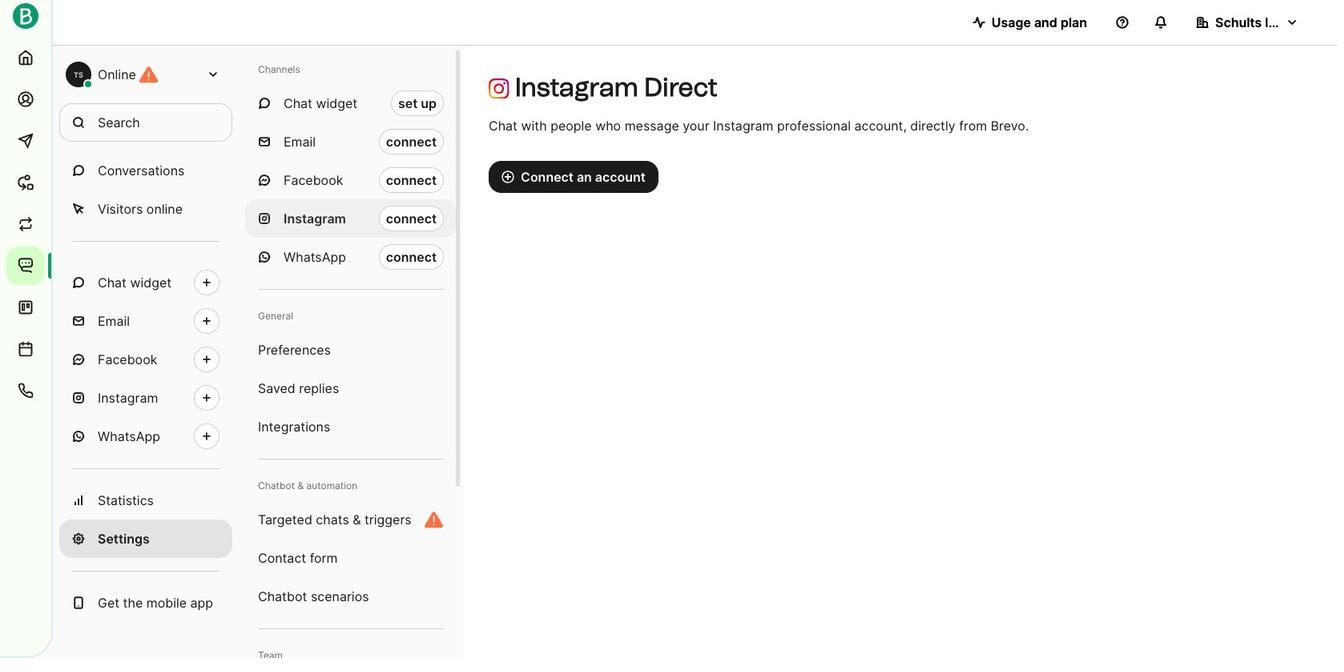 Task type: describe. For each thing, give the bounding box(es) containing it.
saved
[[258, 381, 296, 397]]

2 vertical spatial chat
[[98, 275, 127, 291]]

usage and plan
[[992, 14, 1088, 30]]

0 horizontal spatial &
[[298, 480, 304, 492]]

schults inc
[[1216, 14, 1285, 30]]

chatbot for chatbot & automation
[[258, 480, 295, 492]]

visitors
[[98, 201, 143, 217]]

preferences
[[258, 342, 331, 358]]

brevo.
[[991, 118, 1030, 134]]

saved replies link
[[245, 370, 457, 408]]

usage and plan button
[[960, 6, 1101, 38]]

integrations link
[[245, 408, 457, 447]]

settings
[[98, 531, 150, 548]]

get the mobile app link
[[59, 584, 232, 623]]

chat with people who message your instagram professional account, directly from brevo.
[[489, 118, 1030, 134]]

chatbot & automation
[[258, 480, 358, 492]]

0 vertical spatial email
[[284, 134, 316, 150]]

contact form
[[258, 551, 338, 567]]

from
[[960, 118, 988, 134]]

search link
[[59, 103, 232, 142]]

whatsapp inside whatsapp link
[[98, 429, 160, 445]]

connect for email
[[386, 134, 437, 150]]

connect for instagram
[[386, 211, 437, 227]]

whatsapp link
[[59, 418, 232, 456]]

instagram image
[[489, 78, 510, 99]]

visitors online link
[[59, 190, 232, 228]]

mobile
[[147, 596, 187, 612]]

connect an account link
[[489, 161, 659, 193]]

targeted chats & triggers
[[258, 512, 412, 528]]

set
[[398, 95, 418, 111]]

1 horizontal spatial whatsapp
[[284, 249, 346, 265]]

account
[[595, 169, 646, 185]]

an
[[577, 169, 592, 185]]

conversations
[[98, 163, 185, 179]]

automation
[[307, 480, 358, 492]]

set up
[[398, 95, 437, 111]]

your
[[683, 118, 710, 134]]

and
[[1035, 14, 1058, 30]]

inc
[[1266, 14, 1285, 30]]

people
[[551, 118, 592, 134]]

general
[[258, 310, 293, 322]]

scenarios
[[311, 589, 369, 605]]

chat widget link
[[59, 264, 232, 302]]

targeted chats & triggers link
[[245, 501, 457, 539]]

1 vertical spatial email
[[98, 313, 130, 329]]

who
[[596, 118, 621, 134]]

plan
[[1061, 14, 1088, 30]]



Task type: vqa. For each thing, say whether or not it's contained in the screenshot.


Task type: locate. For each thing, give the bounding box(es) containing it.
channels
[[258, 63, 300, 75]]

0 vertical spatial &
[[298, 480, 304, 492]]

triggers
[[365, 512, 412, 528]]

0 horizontal spatial chat widget
[[98, 275, 172, 291]]

connect an account
[[521, 169, 646, 185]]

1 vertical spatial chat
[[489, 118, 518, 134]]

online
[[147, 201, 183, 217]]

chats
[[316, 512, 349, 528]]

3 connect from the top
[[386, 211, 437, 227]]

2 horizontal spatial chat
[[489, 118, 518, 134]]

widget
[[316, 95, 358, 111], [130, 275, 172, 291]]

chat widget down channels
[[284, 95, 358, 111]]

targeted
[[258, 512, 313, 528]]

connect for whatsapp
[[386, 249, 437, 265]]

connect for facebook
[[386, 172, 437, 188]]

& left automation
[[298, 480, 304, 492]]

instagram
[[515, 72, 639, 103], [714, 118, 774, 134], [284, 211, 346, 227], [98, 390, 158, 406]]

chatbot scenarios
[[258, 589, 369, 605]]

1 horizontal spatial chat widget
[[284, 95, 358, 111]]

contact
[[258, 551, 306, 567]]

account,
[[855, 118, 907, 134]]

chat widget up the email link
[[98, 275, 172, 291]]

schults inc button
[[1184, 6, 1312, 38]]

instagram link
[[59, 379, 232, 418]]

0 horizontal spatial email
[[98, 313, 130, 329]]

0 vertical spatial chatbot
[[258, 480, 295, 492]]

1 vertical spatial whatsapp
[[98, 429, 160, 445]]

direct
[[645, 72, 718, 103]]

message
[[625, 118, 680, 134]]

chatbot down contact
[[258, 589, 307, 605]]

widget left set
[[316, 95, 358, 111]]

connect
[[521, 169, 574, 185]]

integrations
[[258, 419, 330, 435]]

visitors online
[[98, 201, 183, 217]]

1 horizontal spatial facebook
[[284, 172, 343, 188]]

1 vertical spatial widget
[[130, 275, 172, 291]]

4 connect from the top
[[386, 249, 437, 265]]

contact form link
[[245, 539, 457, 578]]

2 chatbot from the top
[[258, 589, 307, 605]]

chat up the email link
[[98, 275, 127, 291]]

get
[[98, 596, 119, 612]]

professional
[[778, 118, 851, 134]]

chat down channels
[[284, 95, 313, 111]]

whatsapp down instagram link
[[98, 429, 160, 445]]

widget up the email link
[[130, 275, 172, 291]]

saved replies
[[258, 381, 339, 397]]

chat left 'with'
[[489, 118, 518, 134]]

search
[[98, 115, 140, 131]]

chat widget
[[284, 95, 358, 111], [98, 275, 172, 291]]

connect
[[386, 134, 437, 150], [386, 172, 437, 188], [386, 211, 437, 227], [386, 249, 437, 265]]

facebook link
[[59, 341, 232, 379]]

&
[[298, 480, 304, 492], [353, 512, 361, 528]]

instagram direct
[[515, 72, 718, 103]]

0 vertical spatial chat widget
[[284, 95, 358, 111]]

facebook
[[284, 172, 343, 188], [98, 352, 157, 368]]

1 chatbot from the top
[[258, 480, 295, 492]]

0 vertical spatial chat
[[284, 95, 313, 111]]

chat
[[284, 95, 313, 111], [489, 118, 518, 134], [98, 275, 127, 291]]

directly
[[911, 118, 956, 134]]

& right chats at the bottom of the page
[[353, 512, 361, 528]]

0 vertical spatial whatsapp
[[284, 249, 346, 265]]

chatbot up targeted
[[258, 480, 295, 492]]

whatsapp up general
[[284, 249, 346, 265]]

with
[[521, 118, 547, 134]]

chatbot
[[258, 480, 295, 492], [258, 589, 307, 605]]

chatbot for chatbot scenarios
[[258, 589, 307, 605]]

up
[[421, 95, 437, 111]]

1 connect from the top
[[386, 134, 437, 150]]

1 horizontal spatial &
[[353, 512, 361, 528]]

0 horizontal spatial chat
[[98, 275, 127, 291]]

email down chat widget link
[[98, 313, 130, 329]]

0 vertical spatial facebook
[[284, 172, 343, 188]]

online
[[98, 67, 136, 83]]

1 horizontal spatial chat
[[284, 95, 313, 111]]

email down channels
[[284, 134, 316, 150]]

get the mobile app
[[98, 596, 213, 612]]

statistics
[[98, 493, 154, 509]]

ts
[[74, 70, 83, 79]]

email link
[[59, 302, 232, 341]]

chatbot scenarios link
[[245, 578, 457, 616]]

1 vertical spatial &
[[353, 512, 361, 528]]

replies
[[299, 381, 339, 397]]

schults
[[1216, 14, 1263, 30]]

1 vertical spatial facebook
[[98, 352, 157, 368]]

app
[[190, 596, 213, 612]]

statistics link
[[59, 482, 232, 520]]

form
[[310, 551, 338, 567]]

0 horizontal spatial widget
[[130, 275, 172, 291]]

settings link
[[59, 520, 232, 559]]

1 vertical spatial chat widget
[[98, 275, 172, 291]]

email
[[284, 134, 316, 150], [98, 313, 130, 329]]

0 horizontal spatial whatsapp
[[98, 429, 160, 445]]

0 vertical spatial widget
[[316, 95, 358, 111]]

1 vertical spatial chatbot
[[258, 589, 307, 605]]

2 connect from the top
[[386, 172, 437, 188]]

preferences link
[[245, 331, 457, 370]]

1 horizontal spatial widget
[[316, 95, 358, 111]]

& inside "link"
[[353, 512, 361, 528]]

conversations link
[[59, 152, 232, 190]]

the
[[123, 596, 143, 612]]

usage
[[992, 14, 1032, 30]]

chat widget inside chat widget link
[[98, 275, 172, 291]]

whatsapp
[[284, 249, 346, 265], [98, 429, 160, 445]]

0 horizontal spatial facebook
[[98, 352, 157, 368]]

1 horizontal spatial email
[[284, 134, 316, 150]]



